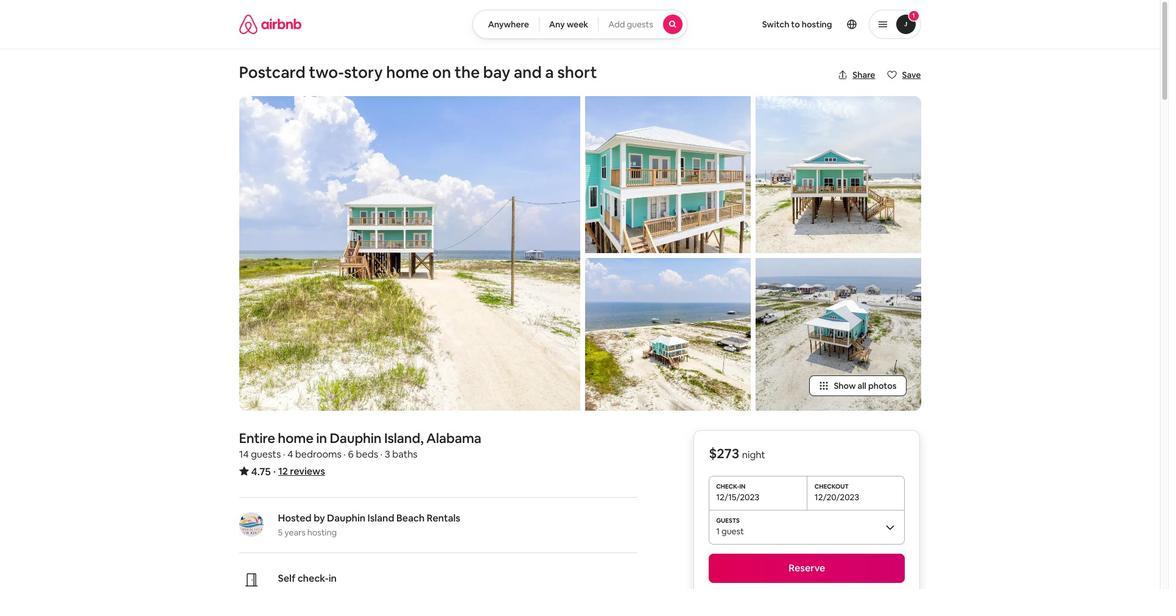 Task type: vqa. For each thing, say whether or not it's contained in the screenshot.
have within Change the date or time of your Experience reservation You booked an Experience, but the date or time no longer works for you? Don't worry, you don't have to miss out! You may be able to change y…
no



Task type: locate. For each thing, give the bounding box(es) containing it.
1 horizontal spatial guests
[[627, 19, 653, 30]]

0 horizontal spatial hosting
[[307, 527, 337, 538]]

None search field
[[473, 10, 687, 39]]

switch to hosting link
[[755, 12, 840, 37]]

any
[[549, 19, 565, 30]]

beds
[[356, 448, 378, 461]]

1 horizontal spatial home
[[386, 62, 429, 83]]

baths
[[392, 448, 418, 461]]

0 horizontal spatial guests
[[251, 448, 281, 461]]

add guests button
[[598, 10, 687, 39]]

guests
[[627, 19, 653, 30], [251, 448, 281, 461]]

guests inside button
[[627, 19, 653, 30]]

profile element
[[702, 0, 921, 49]]

4
[[287, 448, 293, 461]]

1 vertical spatial 1
[[716, 526, 720, 537]]

1 horizontal spatial in
[[329, 572, 337, 585]]

0 vertical spatial dauphin
[[330, 430, 382, 447]]

entire home in dauphin island, alabama 14 guests · 4 bedrooms · 6 beds · 3 baths
[[239, 430, 481, 461]]

1 vertical spatial in
[[329, 572, 337, 585]]

0 vertical spatial guests
[[627, 19, 653, 30]]

12/15/2023
[[716, 492, 760, 503]]

1 up save
[[913, 12, 915, 19]]

dji_0487.jpg image
[[585, 258, 751, 411]]

0 vertical spatial hosting
[[802, 19, 832, 30]]

1 vertical spatial home
[[278, 430, 314, 447]]

photos
[[868, 381, 897, 392]]

show all photos button
[[810, 376, 907, 396]]

postcard
[[239, 62, 306, 83]]

dauphin inside the hosted by dauphin island beach rentals 5 years hosting
[[327, 512, 366, 525]]

0 horizontal spatial home
[[278, 430, 314, 447]]

hosting down by
[[307, 527, 337, 538]]

island,
[[384, 430, 424, 447]]

home inside entire home in dauphin island, alabama 14 guests · 4 bedrooms · 6 beds · 3 baths
[[278, 430, 314, 447]]

switch
[[762, 19, 790, 30]]

home up 4 on the left bottom
[[278, 430, 314, 447]]

dauphin up 6
[[330, 430, 382, 447]]

1 vertical spatial guests
[[251, 448, 281, 461]]

any week
[[549, 19, 588, 30]]

in up bedrooms
[[316, 430, 327, 447]]

· left 12
[[273, 465, 276, 478]]

postcard two-story home on the bay and a short
[[239, 62, 597, 83]]

0 horizontal spatial 1
[[716, 526, 720, 537]]

· left 6
[[344, 448, 346, 461]]

in inside entire home in dauphin island, alabama 14 guests · 4 bedrooms · 6 beds · 3 baths
[[316, 430, 327, 447]]

hosting right 'to'
[[802, 19, 832, 30]]

· left 3
[[380, 448, 383, 461]]

$273
[[709, 445, 739, 462]]

in right self
[[329, 572, 337, 585]]

in for home
[[316, 430, 327, 447]]

·
[[283, 448, 285, 461], [344, 448, 346, 461], [380, 448, 383, 461], [273, 465, 276, 478]]

hosting inside switch to hosting link
[[802, 19, 832, 30]]

1 horizontal spatial hosting
[[802, 19, 832, 30]]

guests up 4.75 at bottom
[[251, 448, 281, 461]]

dauphin right by
[[327, 512, 366, 525]]

5
[[278, 527, 283, 538]]

0 vertical spatial 1
[[913, 12, 915, 19]]

1 inside 1 guest "dropdown button"
[[716, 526, 720, 537]]

1 guest
[[716, 526, 744, 537]]

years
[[285, 527, 306, 538]]

dauphin inside entire home in dauphin island, alabama 14 guests · 4 bedrooms · 6 beds · 3 baths
[[330, 430, 382, 447]]

1 horizontal spatial 1
[[913, 12, 915, 19]]

0 horizontal spatial in
[[316, 430, 327, 447]]

island
[[368, 512, 394, 525]]

1 for 1 guest
[[716, 526, 720, 537]]

1 inside dropdown button
[[913, 12, 915, 19]]

hosted by dauphin island beach rentals 5 years hosting
[[278, 512, 460, 538]]

1 button
[[869, 10, 921, 39]]

save button
[[883, 65, 926, 85]]

entire
[[239, 430, 275, 447]]

1 left 'guest' at the bottom right of the page
[[716, 526, 720, 537]]

in
[[316, 430, 327, 447], [329, 572, 337, 585]]

reserve
[[789, 562, 826, 575]]

guests right add
[[627, 19, 653, 30]]

guests inside entire home in dauphin island, alabama 14 guests · 4 bedrooms · 6 beds · 3 baths
[[251, 448, 281, 461]]

1 vertical spatial dauphin
[[327, 512, 366, 525]]

to
[[791, 19, 800, 30]]

hosting
[[802, 19, 832, 30], [307, 527, 337, 538]]

all
[[858, 381, 867, 392]]

guest
[[722, 526, 744, 537]]

1
[[913, 12, 915, 19], [716, 526, 720, 537]]

1 vertical spatial hosting
[[307, 527, 337, 538]]

anywhere button
[[473, 10, 540, 39]]

0 vertical spatial in
[[316, 430, 327, 447]]

beach
[[396, 512, 425, 525]]

home
[[386, 62, 429, 83], [278, 430, 314, 447]]

dauphin
[[330, 430, 382, 447], [327, 512, 366, 525]]

home left on
[[386, 62, 429, 83]]

two-
[[309, 62, 344, 83]]



Task type: describe. For each thing, give the bounding box(es) containing it.
week
[[567, 19, 588, 30]]

12
[[278, 465, 288, 478]]

0 vertical spatial home
[[386, 62, 429, 83]]

dji_0490.jpg image
[[756, 258, 921, 411]]

reserve button
[[709, 554, 905, 583]]

4.75 · 12 reviews
[[251, 465, 325, 479]]

show all photos
[[834, 381, 897, 392]]

dji_0474.jpg image
[[239, 96, 580, 411]]

on
[[432, 62, 451, 83]]

any week button
[[539, 10, 599, 39]]

add
[[609, 19, 625, 30]]

alabama
[[426, 430, 481, 447]]

bedrooms
[[295, 448, 342, 461]]

a
[[545, 62, 554, 83]]

none search field containing anywhere
[[473, 10, 687, 39]]

reviews
[[290, 465, 325, 478]]

12 reviews link
[[278, 465, 325, 478]]

4.75
[[251, 465, 271, 479]]

share
[[853, 69, 876, 80]]

· inside 4.75 · 12 reviews
[[273, 465, 276, 478]]

night
[[742, 449, 765, 462]]

bay
[[483, 62, 510, 83]]

· left 4 on the left bottom
[[283, 448, 285, 461]]

share button
[[833, 65, 880, 85]]

save
[[902, 69, 921, 80]]

in for check-
[[329, 572, 337, 585]]

14
[[239, 448, 249, 461]]

switch to hosting
[[762, 19, 832, 30]]

1 guest button
[[709, 510, 905, 544]]

3
[[385, 448, 390, 461]]

hosted
[[278, 512, 312, 525]]

self check-in
[[278, 572, 337, 585]]

self
[[278, 572, 296, 585]]

add guests
[[609, 19, 653, 30]]

story
[[344, 62, 383, 83]]

6
[[348, 448, 354, 461]]

1 for 1
[[913, 12, 915, 19]]

dji_0496.jpg image
[[756, 96, 921, 254]]

dji_0484.jpg image
[[585, 96, 751, 254]]

anywhere
[[488, 19, 529, 30]]

and
[[514, 62, 542, 83]]

check-
[[298, 572, 329, 585]]

show
[[834, 381, 856, 392]]

the
[[455, 62, 480, 83]]

hosting inside the hosted by dauphin island beach rentals 5 years hosting
[[307, 527, 337, 538]]

host profile picture image
[[239, 513, 263, 537]]

short
[[557, 62, 597, 83]]

rentals
[[427, 512, 460, 525]]

by
[[314, 512, 325, 525]]

$273 night
[[709, 445, 765, 462]]

12/20/2023
[[815, 492, 860, 503]]



